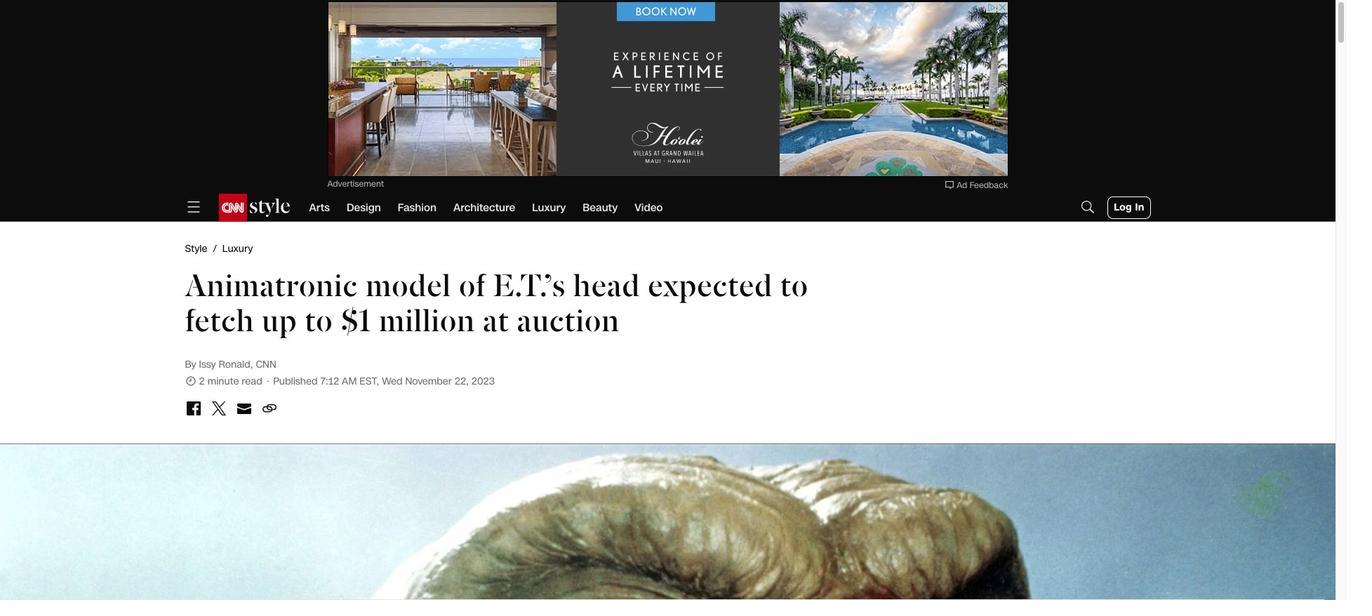 Task type: locate. For each thing, give the bounding box(es) containing it.
1 horizontal spatial luxury
[[532, 201, 566, 215]]

arts link
[[309, 194, 330, 222]]

animatronic
[[185, 273, 358, 304]]

luxury
[[532, 201, 566, 215], [222, 242, 253, 255]]

luxury link left beauty
[[532, 194, 566, 222]]

style link
[[185, 242, 207, 255]]

to
[[780, 273, 808, 304], [305, 308, 333, 339]]

0 vertical spatial to
[[780, 273, 808, 304]]

architecture
[[453, 201, 515, 215]]

luxury link right /
[[222, 242, 253, 255]]

fashion
[[398, 201, 436, 215]]

up
[[262, 308, 297, 339]]

feedback
[[970, 180, 1008, 191]]

fetch
[[185, 308, 254, 339]]

luxury link
[[532, 194, 566, 222], [222, 242, 253, 255]]

by
[[185, 358, 196, 371]]

animatronic model of e.t.'s head expected to fetch up to $1 million at auction
[[185, 273, 808, 339]]

0 horizontal spatial luxury link
[[222, 242, 253, 255]]

fashion link
[[398, 194, 436, 222]]

published         7:12 am est, wed november 22, 2023
[[273, 375, 495, 388]]

ronald
[[219, 358, 250, 371]]

luxury right /
[[222, 242, 253, 255]]

open menu icon image
[[185, 198, 202, 215]]

0 vertical spatial luxury
[[532, 201, 566, 215]]

0 vertical spatial luxury link
[[532, 194, 566, 222]]

by issy ronald , cnn
[[185, 358, 276, 371]]

0 horizontal spatial to
[[305, 308, 333, 339]]

arts
[[309, 201, 330, 215]]

model
[[365, 273, 451, 304]]

style / luxury
[[185, 242, 253, 255]]

$1
[[340, 308, 371, 339]]

share with email image
[[235, 400, 252, 417]]

auction
[[517, 308, 619, 339]]

video
[[635, 201, 663, 215]]

1 vertical spatial luxury link
[[222, 242, 253, 255]]

of
[[459, 273, 485, 304]]

log in link
[[1108, 197, 1151, 219]]

design link
[[347, 194, 381, 222]]

november
[[405, 375, 452, 388]]

copy link to clipboard image
[[261, 400, 278, 417]]

luxury left beauty
[[532, 201, 566, 215]]

ad
[[957, 180, 967, 191]]

share with facebook image
[[185, 400, 202, 417]]

million
[[379, 308, 475, 339]]

advertisement region
[[327, 1, 1008, 177]]

1 horizontal spatial to
[[780, 273, 808, 304]]

0 horizontal spatial luxury
[[222, 242, 253, 255]]

beauty
[[583, 201, 618, 215]]

log
[[1114, 201, 1132, 214]]



Task type: vqa. For each thing, say whether or not it's contained in the screenshot.
'Christmas' to the middle
no



Task type: describe. For each thing, give the bounding box(es) containing it.
1 horizontal spatial luxury link
[[532, 194, 566, 222]]

in
[[1135, 201, 1144, 214]]

minute
[[207, 375, 239, 388]]

7:12
[[320, 375, 339, 388]]

2 minute read
[[196, 375, 265, 388]]

design
[[347, 201, 381, 215]]

search icon image
[[1080, 198, 1096, 215]]

read
[[242, 375, 262, 388]]

issy
[[199, 358, 216, 371]]

beauty link
[[583, 194, 618, 222]]

2
[[199, 375, 205, 388]]

style
[[185, 242, 207, 255]]

est,
[[360, 375, 379, 388]]

1 vertical spatial to
[[305, 308, 333, 339]]

log in
[[1114, 201, 1144, 214]]

cnn
[[256, 358, 276, 371]]

published
[[273, 375, 318, 388]]

1 vertical spatial luxury
[[222, 242, 253, 255]]

head
[[573, 273, 640, 304]]

2023
[[471, 375, 495, 388]]

wed
[[382, 375, 402, 388]]

,
[[250, 358, 253, 371]]

architecture link
[[453, 194, 515, 222]]

/
[[213, 242, 217, 255]]

2pg815n e.t. the extra-terrestrial 1982.
 the alien image
[[0, 444, 1336, 600]]

ad feedback
[[957, 180, 1008, 191]]

share with x image
[[210, 400, 227, 417]]

at
[[483, 308, 509, 339]]

am
[[342, 375, 357, 388]]

e.t.'s
[[493, 273, 565, 304]]

22,
[[455, 375, 469, 388]]

expected
[[648, 273, 772, 304]]

video link
[[635, 194, 663, 222]]



